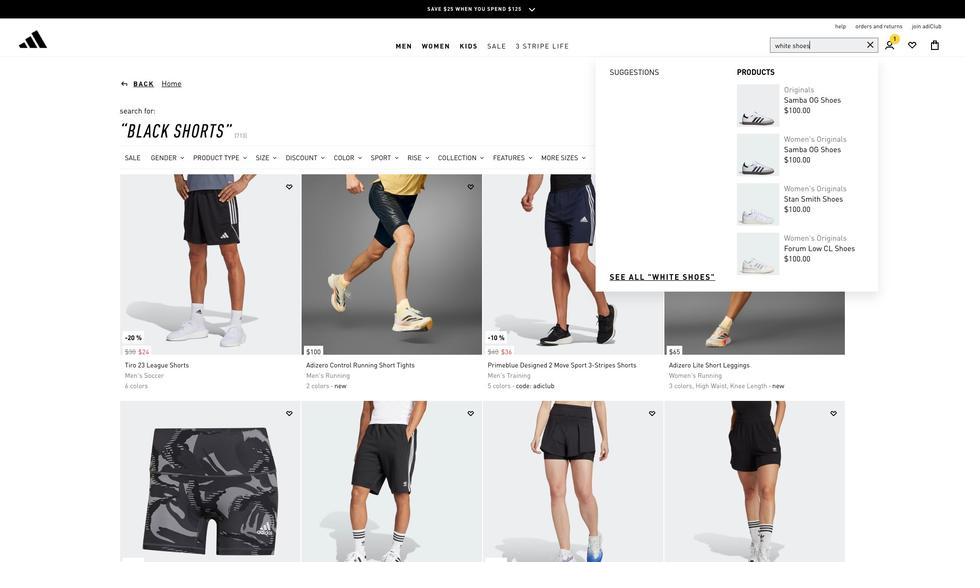 Task type: locate. For each thing, give the bounding box(es) containing it.
1 vertical spatial samba og shoes image
[[738, 134, 780, 176]]

forum low cl shoes image
[[738, 233, 780, 275]]

None field
[[801, 148, 846, 167]]

main navigation element
[[230, 34, 736, 57]]

women's originals black adicolor essentials french terry shorts image
[[665, 401, 846, 563]]

0 vertical spatial samba og shoes image
[[738, 84, 780, 127]]

samba og shoes image
[[738, 84, 780, 127], [738, 134, 780, 176]]

women's volleyball grey 4-inch camo short tights image
[[120, 401, 301, 563]]

men's originals black adicolor 3-stripes shorts image
[[302, 401, 482, 563]]

stan smith shoes image
[[738, 183, 780, 226]]

2 samba og shoes image from the top
[[738, 134, 780, 176]]

Search field
[[771, 38, 879, 53]]

back image
[[120, 79, 133, 88]]

women's tennis black tennis match shorts image
[[483, 401, 664, 563]]

women's running black adizero lite short leggings image
[[665, 174, 846, 355]]



Task type: vqa. For each thing, say whether or not it's contained in the screenshot.
the 24/25 related to Youth Soccer
no



Task type: describe. For each thing, give the bounding box(es) containing it.
men's running black adizero control running short tights image
[[302, 174, 482, 355]]

1 samba og shoes image from the top
[[738, 84, 780, 127]]

men's training blue primeblue designed 2 move sport 3-stripes shorts image
[[483, 174, 664, 355]]

men's soccer black tiro 23 league shorts image
[[120, 174, 301, 355]]



